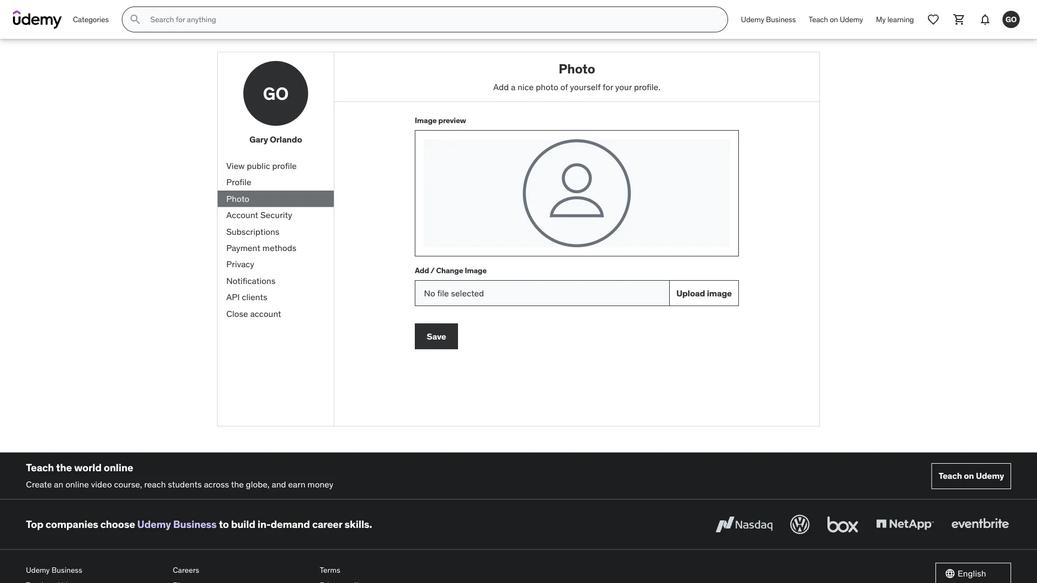 Task type: locate. For each thing, give the bounding box(es) containing it.
go up gary orlando
[[263, 83, 289, 104]]

the up an
[[56, 462, 72, 475]]

0 horizontal spatial online
[[65, 479, 89, 490]]

notifications link
[[218, 273, 334, 289]]

online up the course,
[[104, 462, 133, 475]]

teach on udemy left my
[[809, 14, 863, 24]]

1 horizontal spatial photo
[[559, 61, 595, 77]]

teach on udemy link left my
[[803, 6, 870, 32]]

0 horizontal spatial image
[[415, 116, 437, 125]]

no
[[424, 288, 435, 299]]

udemy business link
[[735, 6, 803, 32], [137, 518, 217, 531], [26, 563, 164, 578]]

1 vertical spatial photo
[[226, 193, 250, 204]]

photo inside photo add a nice photo of yourself for your profile.
[[559, 61, 595, 77]]

subscriptions
[[226, 226, 280, 237]]

a
[[511, 81, 516, 92]]

teach on udemy up eventbrite image
[[939, 471, 1005, 482]]

learning
[[888, 14, 914, 24]]

teach on udemy for bottommost teach on udemy link
[[939, 471, 1005, 482]]

2 vertical spatial business
[[52, 566, 82, 575]]

1 vertical spatial the
[[231, 479, 244, 490]]

udemy business
[[741, 14, 796, 24], [26, 566, 82, 575]]

1 vertical spatial add
[[415, 266, 429, 275]]

add
[[494, 81, 509, 92], [415, 266, 429, 275]]

1 horizontal spatial add
[[494, 81, 509, 92]]

0 vertical spatial photo
[[559, 61, 595, 77]]

1 horizontal spatial teach
[[809, 14, 828, 24]]

nice
[[518, 81, 534, 92]]

categories button
[[66, 6, 115, 32]]

1 vertical spatial online
[[65, 479, 89, 490]]

0 horizontal spatial teach on udemy
[[809, 14, 863, 24]]

account
[[250, 308, 281, 319]]

1 horizontal spatial teach on udemy
[[939, 471, 1005, 482]]

udemy image
[[13, 10, 62, 29]]

/
[[431, 266, 435, 275]]

0 horizontal spatial on
[[830, 14, 838, 24]]

view
[[226, 160, 245, 171]]

gary
[[249, 134, 268, 145]]

1 horizontal spatial udemy business
[[741, 14, 796, 24]]

business
[[766, 14, 796, 24], [173, 518, 217, 531], [52, 566, 82, 575]]

on for topmost teach on udemy link
[[830, 14, 838, 24]]

profile link
[[218, 174, 334, 191]]

0 horizontal spatial teach on udemy link
[[803, 6, 870, 32]]

photo up yourself
[[559, 61, 595, 77]]

1 horizontal spatial online
[[104, 462, 133, 475]]

build
[[231, 518, 256, 531]]

0 vertical spatial add
[[494, 81, 509, 92]]

online
[[104, 462, 133, 475], [65, 479, 89, 490]]

preview
[[439, 116, 466, 125]]

go right notifications "icon"
[[1006, 14, 1017, 24]]

and
[[272, 479, 286, 490]]

in-
[[258, 518, 271, 531]]

0 horizontal spatial add
[[415, 266, 429, 275]]

0 vertical spatial image
[[415, 116, 437, 125]]

the
[[56, 462, 72, 475], [231, 479, 244, 490]]

netapp image
[[874, 513, 936, 537]]

1 horizontal spatial business
[[173, 518, 217, 531]]

0 vertical spatial on
[[830, 14, 838, 24]]

0 horizontal spatial go
[[263, 83, 289, 104]]

1 horizontal spatial image
[[465, 266, 487, 275]]

no file selected
[[424, 288, 484, 299]]

0 vertical spatial business
[[766, 14, 796, 24]]

photo down profile
[[226, 193, 250, 204]]

photo
[[559, 61, 595, 77], [226, 193, 250, 204]]

add left 'a'
[[494, 81, 509, 92]]

image
[[415, 116, 437, 125], [465, 266, 487, 275]]

view public profile link
[[218, 158, 334, 174]]

add / change image
[[415, 266, 487, 275]]

0 horizontal spatial photo
[[226, 193, 250, 204]]

skills.
[[345, 518, 372, 531]]

teach on udemy link up eventbrite image
[[932, 464, 1012, 489]]

0 horizontal spatial teach
[[26, 462, 54, 475]]

nasdaq image
[[713, 513, 775, 537]]

of
[[561, 81, 568, 92]]

your
[[616, 81, 632, 92]]

udemy
[[741, 14, 765, 24], [840, 14, 863, 24], [976, 471, 1005, 482], [137, 518, 171, 531], [26, 566, 50, 575]]

on for bottommost teach on udemy link
[[964, 471, 974, 482]]

image
[[707, 288, 732, 299]]

1 horizontal spatial the
[[231, 479, 244, 490]]

close account link
[[218, 306, 334, 322]]

0 vertical spatial teach on udemy
[[809, 14, 863, 24]]

0 horizontal spatial the
[[56, 462, 72, 475]]

notifications
[[226, 275, 276, 286]]

1 vertical spatial go
[[263, 83, 289, 104]]

photo inside view public profile profile photo account security subscriptions payment methods privacy notifications api clients close account
[[226, 193, 250, 204]]

demand
[[271, 518, 310, 531]]

0 horizontal spatial udemy business
[[26, 566, 82, 575]]

add inside photo add a nice photo of yourself for your profile.
[[494, 81, 509, 92]]

image left the preview on the top left
[[415, 116, 437, 125]]

for
[[603, 81, 613, 92]]

teach on udemy link
[[803, 6, 870, 32], [932, 464, 1012, 489]]

the left globe,
[[231, 479, 244, 490]]

clients
[[242, 292, 267, 303]]

profile
[[272, 160, 297, 171]]

1 vertical spatial udemy business
[[26, 566, 82, 575]]

teach on udemy
[[809, 14, 863, 24], [939, 471, 1005, 482]]

go
[[1006, 14, 1017, 24], [263, 83, 289, 104]]

on
[[830, 14, 838, 24], [964, 471, 974, 482]]

notifications image
[[979, 13, 992, 26]]

volkswagen image
[[788, 513, 812, 537]]

photo link
[[218, 191, 334, 207]]

1 vertical spatial teach on udemy
[[939, 471, 1005, 482]]

on up eventbrite image
[[964, 471, 974, 482]]

1 horizontal spatial on
[[964, 471, 974, 482]]

1 vertical spatial on
[[964, 471, 974, 482]]

1 horizontal spatial go
[[1006, 14, 1017, 24]]

profile.
[[634, 81, 661, 92]]

on left my
[[830, 14, 838, 24]]

image up selected
[[465, 266, 487, 275]]

small image
[[945, 569, 956, 580]]

0 vertical spatial online
[[104, 462, 133, 475]]

teach
[[809, 14, 828, 24], [26, 462, 54, 475], [939, 471, 962, 482]]

1 horizontal spatial teach on udemy link
[[932, 464, 1012, 489]]

box image
[[825, 513, 861, 537]]

online right an
[[65, 479, 89, 490]]

add left /
[[415, 266, 429, 275]]



Task type: vqa. For each thing, say whether or not it's contained in the screenshot.
'Dax'
no



Task type: describe. For each thing, give the bounding box(es) containing it.
Search for anything text field
[[148, 10, 715, 29]]

terms link
[[320, 563, 458, 578]]

account security link
[[218, 207, 334, 224]]

my learning link
[[870, 6, 921, 32]]

my learning
[[876, 14, 914, 24]]

careers link
[[173, 563, 311, 578]]

0 horizontal spatial business
[[52, 566, 82, 575]]

an
[[54, 479, 63, 490]]

my
[[876, 14, 886, 24]]

photo add a nice photo of yourself for your profile.
[[494, 61, 661, 92]]

payment
[[226, 242, 260, 254]]

save button
[[415, 324, 458, 350]]

1 vertical spatial business
[[173, 518, 217, 531]]

english
[[958, 568, 987, 579]]

privacy
[[226, 259, 254, 270]]

go link
[[999, 6, 1025, 32]]

0 vertical spatial the
[[56, 462, 72, 475]]

change
[[436, 266, 463, 275]]

account
[[226, 210, 258, 221]]

english button
[[936, 563, 1012, 584]]

payment methods link
[[218, 240, 334, 256]]

career
[[312, 518, 343, 531]]

earn
[[288, 479, 306, 490]]

file
[[437, 288, 449, 299]]

money
[[308, 479, 334, 490]]

0 vertical spatial udemy business link
[[735, 6, 803, 32]]

subscriptions link
[[218, 224, 334, 240]]

close
[[226, 308, 248, 319]]

careers
[[173, 566, 199, 575]]

across
[[204, 479, 229, 490]]

selected
[[451, 288, 484, 299]]

1 vertical spatial udemy business link
[[137, 518, 217, 531]]

choose
[[100, 518, 135, 531]]

1 vertical spatial image
[[465, 266, 487, 275]]

teach on udemy for topmost teach on udemy link
[[809, 14, 863, 24]]

2 vertical spatial udemy business link
[[26, 563, 164, 578]]

public
[[247, 160, 270, 171]]

photo
[[536, 81, 559, 92]]

api
[[226, 292, 240, 303]]

teach the world online create an online video course, reach students across the globe, and earn money
[[26, 462, 334, 490]]

gary orlando
[[249, 134, 302, 145]]

0 vertical spatial udemy business
[[741, 14, 796, 24]]

2 horizontal spatial teach
[[939, 471, 962, 482]]

top
[[26, 518, 43, 531]]

terms
[[320, 566, 340, 575]]

api clients link
[[218, 289, 334, 306]]

top companies choose udemy business to build in-demand career skills.
[[26, 518, 372, 531]]

teach inside teach the world online create an online video course, reach students across the globe, and earn money
[[26, 462, 54, 475]]

yourself
[[570, 81, 601, 92]]

security
[[260, 210, 292, 221]]

wishlist image
[[927, 13, 940, 26]]

companies
[[46, 518, 98, 531]]

methods
[[263, 242, 297, 254]]

upload
[[677, 288, 705, 299]]

profile
[[226, 177, 251, 188]]

orlando
[[270, 134, 302, 145]]

view public profile profile photo account security subscriptions payment methods privacy notifications api clients close account
[[226, 160, 297, 319]]

0 vertical spatial teach on udemy link
[[803, 6, 870, 32]]

create
[[26, 479, 52, 490]]

image preview
[[415, 116, 466, 125]]

course,
[[114, 479, 142, 490]]

students
[[168, 479, 202, 490]]

eventbrite image
[[949, 513, 1012, 537]]

privacy link
[[218, 256, 334, 273]]

world
[[74, 462, 102, 475]]

shopping cart with 0 items image
[[953, 13, 966, 26]]

0 vertical spatial go
[[1006, 14, 1017, 24]]

video
[[91, 479, 112, 490]]

to
[[219, 518, 229, 531]]

save
[[427, 331, 446, 342]]

globe,
[[246, 479, 270, 490]]

upload image
[[677, 288, 732, 299]]

submit search image
[[129, 13, 142, 26]]

categories
[[73, 14, 109, 24]]

2 horizontal spatial business
[[766, 14, 796, 24]]

reach
[[144, 479, 166, 490]]

1 vertical spatial teach on udemy link
[[932, 464, 1012, 489]]



